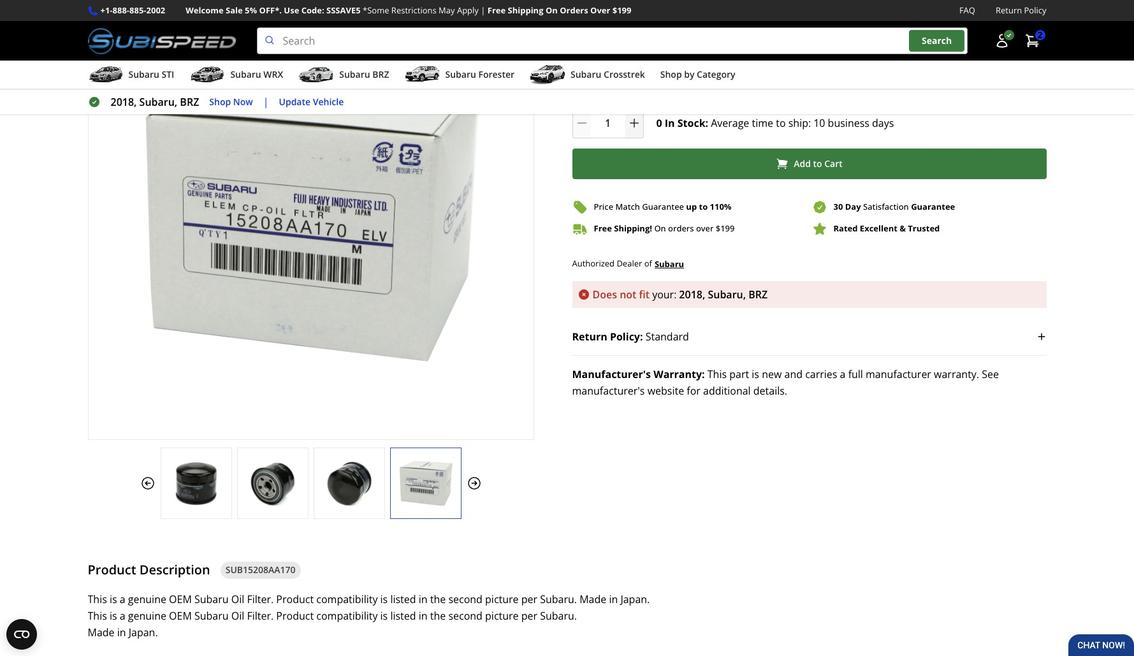 Task type: describe. For each thing, give the bounding box(es) containing it.
off*.
[[259, 4, 282, 16]]

2 compatibility from the top
[[317, 609, 378, 623]]

reviews
[[635, 19, 666, 31]]

subaru inside authorized dealer of subaru
[[655, 258, 685, 270]]

go to right image image
[[467, 476, 482, 491]]

days
[[873, 116, 895, 130]]

now
[[233, 96, 253, 108]]

1 listed from the top
[[391, 592, 416, 606]]

manufacturer's warranty:
[[573, 367, 705, 381]]

add to cart button
[[573, 148, 1047, 179]]

4
[[647, 77, 652, 91]]

search button
[[910, 30, 965, 52]]

0 horizontal spatial on
[[546, 4, 558, 16]]

your:
[[653, 288, 677, 302]]

button image
[[995, 33, 1010, 49]]

0 vertical spatial to
[[777, 116, 786, 130]]

shipping
[[508, 4, 544, 16]]

1 star image from the left
[[573, 20, 584, 31]]

2018, subaru, brz
[[111, 95, 199, 109]]

authorized dealer of subaru
[[573, 258, 685, 270]]

0 horizontal spatial subaru,
[[139, 95, 177, 109]]

day
[[846, 201, 862, 212]]

1 picture from the top
[[486, 592, 519, 606]]

interest-
[[655, 77, 697, 91]]

by
[[685, 68, 695, 80]]

1 horizontal spatial subaru,
[[708, 288, 746, 302]]

subaru wrx button
[[190, 63, 283, 89]]

8
[[628, 19, 633, 31]]

to inside button
[[814, 158, 823, 170]]

and
[[785, 367, 803, 381]]

1 horizontal spatial made
[[580, 592, 607, 606]]

1 vertical spatial 2018,
[[680, 288, 706, 302]]

return policy link
[[996, 4, 1047, 17]]

this is a genuine oem subaru oil filter.  product compatibility is listed in the second picture per subaru.  made in japan. this is a genuine oem subaru oil filter.  product compatibility is listed in the second picture per subaru. made in japan.
[[88, 592, 650, 640]]

return for return policy: standard
[[573, 330, 608, 344]]

business
[[828, 116, 870, 130]]

2 subaru. from the top
[[540, 609, 577, 623]]

price
[[594, 201, 614, 212]]

add
[[794, 158, 811, 170]]

30 day satisfaction guarantee
[[834, 201, 956, 212]]

30
[[834, 201, 844, 212]]

subaru crosstrek button
[[530, 63, 645, 89]]

2
[[1038, 29, 1043, 41]]

subaru link
[[655, 257, 685, 271]]

shop pay image
[[827, 78, 880, 90]]

manufacturer
[[866, 367, 932, 381]]

authorized
[[573, 258, 615, 269]]

2 star image from the left
[[617, 20, 628, 31]]

restrictions
[[392, 4, 437, 16]]

match
[[616, 201, 641, 212]]

2 star image from the left
[[595, 20, 606, 31]]

new
[[762, 367, 782, 381]]

+1-888-885-2002
[[100, 4, 165, 16]]

2 genuine from the top
[[128, 609, 166, 623]]

satisfaction
[[864, 201, 910, 212]]

subaru inside dropdown button
[[231, 68, 261, 80]]

time
[[752, 116, 774, 130]]

manufacturer's
[[573, 367, 651, 381]]

faq link
[[960, 4, 976, 17]]

0 vertical spatial free
[[488, 4, 506, 16]]

+1-888-885-2002 link
[[100, 4, 165, 17]]

warranty.
[[935, 367, 980, 381]]

1 compatibility from the top
[[317, 592, 378, 606]]

1 second from the top
[[449, 592, 483, 606]]

2 filter. from the top
[[247, 609, 274, 623]]

additional
[[704, 384, 751, 398]]

subaru wrx
[[231, 68, 283, 80]]

does
[[593, 288, 618, 302]]

subaru forester
[[446, 68, 515, 80]]

0 in stock: average time to ship: 10 business days
[[657, 116, 895, 130]]

crosstrek
[[604, 68, 645, 80]]

rated
[[834, 223, 858, 234]]

up
[[687, 201, 697, 212]]

this part is new and carries a full manufacturer warranty. see manufacturer's website for additional details.
[[573, 367, 1000, 398]]

see
[[983, 367, 1000, 381]]

1 vertical spatial product
[[276, 592, 314, 606]]

subaru brz
[[340, 68, 389, 80]]

shop now link
[[209, 95, 253, 109]]

2 vertical spatial to
[[700, 201, 708, 212]]

add to cart
[[794, 158, 843, 170]]

over
[[591, 4, 611, 16]]

2002
[[146, 4, 165, 16]]

or
[[622, 77, 632, 91]]

product description
[[88, 561, 210, 579]]

1 oil from the top
[[231, 592, 245, 606]]

0 vertical spatial sub15208aa170
[[106, 9, 176, 21]]

2 vertical spatial product
[[276, 609, 314, 623]]

this for part
[[708, 367, 727, 381]]

*some
[[363, 4, 389, 16]]

2 vertical spatial a
[[120, 609, 125, 623]]

a inside this part is new and carries a full manufacturer warranty. see manufacturer's website for additional details.
[[841, 367, 846, 381]]

1 guarantee from the left
[[643, 201, 685, 212]]

1 star image from the left
[[584, 20, 595, 31]]

2 the from the top
[[430, 609, 446, 623]]

wrx
[[264, 68, 283, 80]]

subispeed logo image
[[88, 28, 236, 54]]

for
[[687, 384, 701, 398]]

0
[[657, 116, 663, 130]]

shop for shop by category
[[661, 68, 682, 80]]

885-
[[130, 4, 146, 16]]

part
[[730, 367, 750, 381]]

policy
[[1025, 4, 1047, 16]]

8 reviews
[[628, 19, 666, 31]]

go to left image image
[[140, 476, 155, 491]]

3 star image from the left
[[606, 20, 617, 31]]

full inside this part is new and carries a full manufacturer warranty. see manufacturer's website for additional details.
[[849, 367, 864, 381]]

subaru inside dropdown button
[[571, 68, 602, 80]]

a subaru brz thumbnail image image
[[299, 65, 334, 84]]

shop now
[[209, 96, 253, 108]]

increment image
[[628, 117, 641, 129]]

website
[[648, 384, 685, 398]]

ship:
[[789, 116, 812, 130]]

subaru sti button
[[88, 63, 174, 89]]

update vehicle
[[279, 96, 344, 108]]

details.
[[754, 384, 788, 398]]

orders
[[560, 4, 589, 16]]

0 horizontal spatial |
[[263, 95, 269, 109]]

search input field
[[257, 28, 968, 54]]

code:
[[302, 4, 325, 16]]

+1-
[[100, 4, 113, 16]]



Task type: locate. For each thing, give the bounding box(es) containing it.
a subaru wrx thumbnail image image
[[190, 65, 225, 84]]

does not fit your: 2018, subaru, brz
[[593, 288, 768, 302]]

2 second from the top
[[449, 609, 483, 623]]

faq
[[960, 4, 976, 16]]

a subaru sti thumbnail image image
[[88, 65, 123, 84]]

0 vertical spatial on
[[546, 4, 558, 16]]

2 oem from the top
[[169, 609, 192, 623]]

1 vertical spatial shop
[[209, 96, 231, 108]]

shop left now
[[209, 96, 231, 108]]

may
[[439, 4, 455, 16]]

1 horizontal spatial $199
[[716, 223, 735, 234]]

0 vertical spatial per
[[522, 592, 538, 606]]

1 horizontal spatial star image
[[617, 20, 628, 31]]

average
[[711, 116, 750, 130]]

excellent
[[861, 223, 898, 234]]

1 per from the top
[[522, 592, 538, 606]]

shop for shop now
[[209, 96, 231, 108]]

0 vertical spatial the
[[430, 592, 446, 606]]

1 the from the top
[[430, 592, 446, 606]]

1 vertical spatial second
[[449, 609, 483, 623]]

brz inside dropdown button
[[373, 68, 389, 80]]

subaru crosstrek
[[571, 68, 645, 80]]

1 horizontal spatial guarantee
[[912, 201, 956, 212]]

a subaru crosstrek thumbnail image image
[[530, 65, 566, 84]]

0 horizontal spatial 2018,
[[111, 95, 137, 109]]

1 horizontal spatial on
[[655, 223, 666, 234]]

1 vertical spatial |
[[263, 95, 269, 109]]

per
[[522, 592, 538, 606], [522, 609, 538, 623]]

return policy
[[996, 4, 1047, 16]]

guarantee up trusted
[[912, 201, 956, 212]]

subaru.
[[540, 592, 577, 606], [540, 609, 577, 623]]

2 per from the top
[[522, 609, 538, 623]]

1 vertical spatial on
[[655, 223, 666, 234]]

1 vertical spatial listed
[[391, 609, 416, 623]]

policy:
[[610, 330, 643, 344]]

return for return policy
[[996, 4, 1023, 16]]

of right dealer
[[645, 258, 653, 269]]

1 vertical spatial sub15208aa170
[[226, 564, 296, 576]]

1 vertical spatial to
[[814, 158, 823, 170]]

0 vertical spatial japan.
[[621, 592, 650, 606]]

888-
[[113, 4, 130, 16]]

vehicle
[[313, 96, 344, 108]]

subaru brz button
[[299, 63, 389, 89]]

1 horizontal spatial japan.
[[621, 592, 650, 606]]

free down price
[[594, 223, 612, 234]]

0 vertical spatial shop
[[661, 68, 682, 80]]

1 horizontal spatial of
[[783, 77, 793, 91]]

2 picture from the top
[[486, 609, 519, 623]]

japan.
[[621, 592, 650, 606], [129, 626, 158, 640]]

0 vertical spatial of
[[783, 77, 793, 91]]

product
[[88, 561, 136, 579], [276, 592, 314, 606], [276, 609, 314, 623]]

1 vertical spatial picture
[[486, 609, 519, 623]]

of left $2.40 at the top of the page
[[783, 77, 793, 91]]

&
[[900, 223, 907, 234]]

2018, right 'your:'
[[680, 288, 706, 302]]

oil
[[231, 592, 245, 606], [231, 609, 245, 623]]

1 horizontal spatial free
[[594, 223, 612, 234]]

1 vertical spatial free
[[594, 223, 612, 234]]

1 vertical spatial filter.
[[247, 609, 274, 623]]

sub15208aa170
[[106, 9, 176, 21], [226, 564, 296, 576]]

1 vertical spatial return
[[573, 330, 608, 344]]

2 horizontal spatial to
[[814, 158, 823, 170]]

installments
[[719, 77, 781, 91]]

shop inside dropdown button
[[661, 68, 682, 80]]

update vehicle button
[[279, 95, 344, 109]]

5%
[[245, 4, 257, 16]]

0 vertical spatial genuine
[[128, 592, 166, 606]]

0 horizontal spatial to
[[700, 201, 708, 212]]

subaru sti
[[129, 68, 174, 80]]

2 button
[[1019, 28, 1047, 54]]

1 horizontal spatial full
[[849, 367, 864, 381]]

8 reviews link
[[628, 19, 666, 31]]

2 horizontal spatial brz
[[749, 288, 768, 302]]

0 horizontal spatial brz
[[180, 95, 199, 109]]

1 horizontal spatial shop
[[661, 68, 682, 80]]

full right carries
[[849, 367, 864, 381]]

0 vertical spatial compatibility
[[317, 592, 378, 606]]

2018, down subaru sti dropdown button
[[111, 95, 137, 109]]

110%
[[710, 201, 732, 212]]

star image
[[573, 20, 584, 31], [617, 20, 628, 31]]

0 horizontal spatial shop
[[209, 96, 231, 108]]

0 vertical spatial picture
[[486, 592, 519, 606]]

0 horizontal spatial of
[[645, 258, 653, 269]]

2 vertical spatial brz
[[749, 288, 768, 302]]

$199 right over
[[716, 223, 735, 234]]

guarantee up the 'free shipping! on orders over $199'
[[643, 201, 685, 212]]

0 horizontal spatial star image
[[573, 20, 584, 31]]

the
[[430, 592, 446, 606], [430, 609, 446, 623]]

search
[[923, 35, 953, 47]]

trusted
[[909, 223, 941, 234]]

of inside authorized dealer of subaru
[[645, 258, 653, 269]]

1 oem from the top
[[169, 592, 192, 606]]

forester
[[479, 68, 515, 80]]

1 vertical spatial subaru,
[[708, 288, 746, 302]]

sub15208aa170 oem subaru oil filter - 2015-2020 wrx, image
[[161, 461, 231, 506], [238, 461, 308, 506], [314, 461, 384, 506], [391, 461, 461, 506]]

1 sub15208aa170 oem subaru oil filter - 2015-2020 wrx, image from the left
[[161, 461, 231, 506]]

2018,
[[111, 95, 137, 109], [680, 288, 706, 302]]

0 horizontal spatial full
[[604, 77, 619, 91]]

1 vertical spatial of
[[645, 258, 653, 269]]

warranty:
[[654, 367, 705, 381]]

1 vertical spatial subaru.
[[540, 609, 577, 623]]

compatibility
[[317, 592, 378, 606], [317, 609, 378, 623]]

1 horizontal spatial brz
[[373, 68, 389, 80]]

1 vertical spatial brz
[[180, 95, 199, 109]]

4 sub15208aa170 oem subaru oil filter - 2015-2020 wrx, image from the left
[[391, 461, 461, 506]]

0 vertical spatial |
[[481, 4, 486, 16]]

over
[[697, 223, 714, 234]]

return left the policy:
[[573, 330, 608, 344]]

$9.58
[[573, 43, 625, 70]]

shop by category button
[[661, 63, 736, 89]]

standard
[[646, 330, 690, 344]]

1 horizontal spatial 2018,
[[680, 288, 706, 302]]

1 vertical spatial genuine
[[128, 609, 166, 623]]

second
[[449, 592, 483, 606], [449, 609, 483, 623]]

0 vertical spatial a
[[841, 367, 846, 381]]

0 horizontal spatial guarantee
[[643, 201, 685, 212]]

sti
[[162, 68, 174, 80]]

0 vertical spatial return
[[996, 4, 1023, 16]]

0 vertical spatial 2018,
[[111, 95, 137, 109]]

free
[[697, 77, 717, 91]]

2 sub15208aa170 oem subaru oil filter - 2015-2020 wrx, image from the left
[[238, 461, 308, 506]]

not
[[620, 288, 637, 302]]

0 vertical spatial subaru.
[[540, 592, 577, 606]]

1 vertical spatial this
[[88, 592, 107, 606]]

0 horizontal spatial $199
[[613, 4, 632, 16]]

$199 up 8
[[613, 4, 632, 16]]

0 vertical spatial full
[[604, 77, 619, 91]]

0 vertical spatial subaru,
[[139, 95, 177, 109]]

subaru, down subaru sti
[[139, 95, 177, 109]]

is inside this part is new and carries a full manufacturer warranty. see manufacturer's website for additional details.
[[752, 367, 760, 381]]

| right now
[[263, 95, 269, 109]]

subaru inside "dropdown button"
[[446, 68, 476, 80]]

1 horizontal spatial to
[[777, 116, 786, 130]]

None number field
[[573, 108, 644, 138]]

price match guarantee up to 110%
[[594, 201, 732, 212]]

0 vertical spatial filter.
[[247, 592, 274, 606]]

1 vertical spatial oem
[[169, 609, 192, 623]]

a
[[841, 367, 846, 381], [120, 592, 125, 606], [120, 609, 125, 623]]

|
[[481, 4, 486, 16], [263, 95, 269, 109]]

1 horizontal spatial |
[[481, 4, 486, 16]]

pay
[[573, 77, 590, 91]]

1 genuine from the top
[[128, 592, 166, 606]]

1 vertical spatial made
[[88, 626, 115, 640]]

0 horizontal spatial return
[[573, 330, 608, 344]]

star image
[[584, 20, 595, 31], [595, 20, 606, 31], [606, 20, 617, 31]]

1 vertical spatial the
[[430, 609, 446, 623]]

manufacturer's
[[573, 384, 645, 398]]

0 vertical spatial this
[[708, 367, 727, 381]]

to right the add
[[814, 158, 823, 170]]

0 vertical spatial brz
[[373, 68, 389, 80]]

shop left by
[[661, 68, 682, 80]]

welcome sale 5% off*. use code: sssave5
[[186, 4, 361, 16]]

2 guarantee from the left
[[912, 201, 956, 212]]

this inside this part is new and carries a full manufacturer warranty. see manufacturer's website for additional details.
[[708, 367, 727, 381]]

is
[[752, 367, 760, 381], [110, 592, 117, 606], [381, 592, 388, 606], [110, 609, 117, 623], [381, 609, 388, 623]]

1 filter. from the top
[[247, 592, 274, 606]]

2 oil from the top
[[231, 609, 245, 623]]

1 vertical spatial per
[[522, 609, 538, 623]]

shipping!
[[615, 223, 653, 234]]

subaru, right 'your:'
[[708, 288, 746, 302]]

0 vertical spatial $199
[[613, 4, 632, 16]]

0 vertical spatial oem
[[169, 592, 192, 606]]

open widget image
[[6, 619, 37, 650]]

1 subaru. from the top
[[540, 592, 577, 606]]

1 vertical spatial oil
[[231, 609, 245, 623]]

return left policy
[[996, 4, 1023, 16]]

1 vertical spatial full
[[849, 367, 864, 381]]

stock:
[[678, 116, 709, 130]]

to
[[777, 116, 786, 130], [814, 158, 823, 170], [700, 201, 708, 212]]

0 horizontal spatial sub15208aa170
[[106, 9, 176, 21]]

0 vertical spatial oil
[[231, 592, 245, 606]]

.
[[821, 77, 824, 91]]

brz
[[373, 68, 389, 80], [180, 95, 199, 109], [749, 288, 768, 302]]

1 horizontal spatial sub15208aa170
[[226, 564, 296, 576]]

category
[[697, 68, 736, 80]]

to right time
[[777, 116, 786, 130]]

in
[[665, 116, 675, 130]]

full left or
[[604, 77, 619, 91]]

subaru forester button
[[405, 63, 515, 89]]

return
[[996, 4, 1023, 16], [573, 330, 608, 344]]

this
[[708, 367, 727, 381], [88, 592, 107, 606], [88, 609, 107, 623]]

a subaru forester thumbnail image image
[[405, 65, 441, 84]]

full
[[604, 77, 619, 91], [849, 367, 864, 381]]

this for is
[[88, 592, 107, 606]]

0 vertical spatial made
[[580, 592, 607, 606]]

use
[[284, 4, 299, 16]]

listed
[[391, 592, 416, 606], [391, 609, 416, 623]]

1 vertical spatial a
[[120, 592, 125, 606]]

cart
[[825, 158, 843, 170]]

0 vertical spatial second
[[449, 592, 483, 606]]

0 vertical spatial product
[[88, 561, 136, 579]]

0 vertical spatial listed
[[391, 592, 416, 606]]

3 sub15208aa170 oem subaru oil filter - 2015-2020 wrx, image from the left
[[314, 461, 384, 506]]

on
[[546, 4, 558, 16], [655, 223, 666, 234]]

decrement image
[[576, 117, 589, 129]]

picture
[[486, 592, 519, 606], [486, 609, 519, 623]]

2 vertical spatial this
[[88, 609, 107, 623]]

0 horizontal spatial japan.
[[129, 626, 158, 640]]

subaru,
[[139, 95, 177, 109], [708, 288, 746, 302]]

return policy: standard
[[573, 330, 690, 344]]

1 vertical spatial japan.
[[129, 626, 158, 640]]

| right apply at the left top of page
[[481, 4, 486, 16]]

1 horizontal spatial return
[[996, 4, 1023, 16]]

to right up
[[700, 201, 708, 212]]

2 listed from the top
[[391, 609, 416, 623]]

1 vertical spatial $199
[[716, 223, 735, 234]]

orders
[[669, 223, 694, 234]]

welcome
[[186, 4, 224, 16]]

1 vertical spatial compatibility
[[317, 609, 378, 623]]

free right apply at the left top of page
[[488, 4, 506, 16]]

0 horizontal spatial made
[[88, 626, 115, 640]]

apply
[[457, 4, 479, 16]]

0 horizontal spatial free
[[488, 4, 506, 16]]



Task type: vqa. For each thing, say whether or not it's contained in the screenshot.
the left the (7)
no



